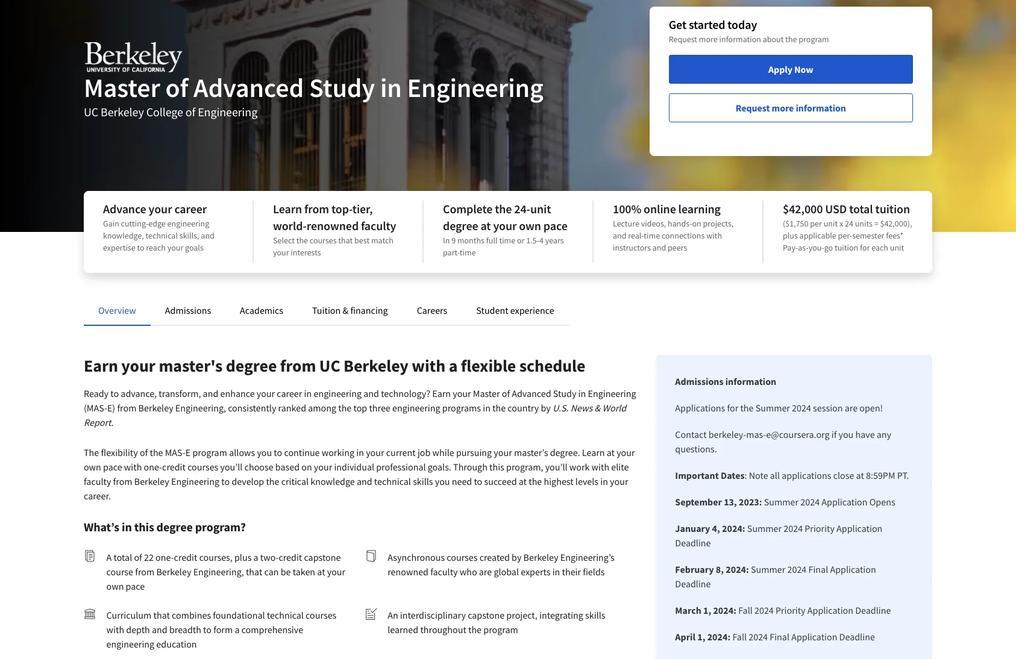 Task type: locate. For each thing, give the bounding box(es) containing it.
0 vertical spatial program
[[799, 34, 829, 45]]

courses inside learn from top-tier, world-renowned faculty select the courses that best match your interests
[[310, 235, 337, 246]]

0 vertical spatial for
[[860, 242, 870, 253]]

one- inside a total of 22 one-credit courses, plus a two-credit capstone course from berkeley engineering, that can be taken at your own pace
[[156, 552, 174, 564]]

your up full
[[493, 218, 517, 233]]

get started today request more information about the program
[[669, 17, 829, 45]]

1 horizontal spatial you
[[435, 476, 450, 488]]

berkeley down what's in this degree program?
[[156, 566, 191, 578]]

1 horizontal spatial master
[[473, 388, 500, 400]]

priority down september 13, 2023: summer 2024 application opens
[[805, 523, 835, 535]]

earn inside ready to advance, transform, and enhance your career in engineering and technology? earn your master of advanced study in engineering (mas-e) from berkeley engineering, consistently ranked among the top three engineering programs in the country by
[[432, 388, 451, 400]]

and inside the flexibility of the mas-e program allows you to continue working in your current job while pursuing your master's degree. learn at your own pace with one-credit courses you'll choose based on your individual professional goals.  through this program, you'll work with elite faculty from berkeley engineering to develop the critical knowledge and technical skills you need to succeed at the highest levels in your career.
[[357, 476, 372, 488]]

1 vertical spatial capstone
[[468, 609, 505, 622]]

1 you'll from the left
[[220, 461, 243, 473]]

2024 for application
[[801, 496, 820, 508]]

2 horizontal spatial faculty
[[431, 566, 458, 578]]

berkeley inside master of advanced study in engineering uc berkeley college of engineering
[[101, 104, 144, 119]]

the up interests
[[296, 235, 308, 246]]

instructors
[[613, 242, 651, 253]]

more down started
[[699, 34, 718, 45]]

1 vertical spatial study
[[553, 388, 577, 400]]

their
[[562, 566, 581, 578]]

degree inside complete the 24-unit degree at your own pace in 9 months full time or 1.5-4 years part-time
[[443, 218, 478, 233]]

the inside an interdisciplinary capstone project, integrating skills learned throughout the program
[[468, 624, 482, 636]]

2024 down 'march 1, 2024: fall  2024  priority application deadline'
[[749, 631, 768, 643]]

1 horizontal spatial capstone
[[468, 609, 505, 622]]

total
[[850, 201, 873, 216], [114, 552, 132, 564]]

1 horizontal spatial faculty
[[361, 218, 396, 233]]

experience
[[510, 304, 554, 316]]

information inside get started today request more information about the program
[[720, 34, 761, 45]]

earn up ready
[[84, 355, 118, 377]]

individual
[[334, 461, 374, 473]]

one- inside the flexibility of the mas-e program allows you to continue working in your current job while pursuing your master's degree. learn at your own pace with one-credit courses you'll choose based on your individual professional goals.  through this program, you'll work with elite faculty from berkeley engineering to develop the critical knowledge and technical skills you need to succeed at the highest levels in your career.
[[144, 461, 162, 473]]

1 vertical spatial engineering,
[[193, 566, 244, 578]]

0 vertical spatial plus
[[783, 230, 798, 241]]

1 vertical spatial own
[[84, 461, 101, 473]]

technical inside curriculum that combines foundational technical courses with depth and breadth to form a comprehensive engineering education
[[267, 609, 304, 622]]

2024: right the 8,
[[726, 564, 749, 576]]

2 horizontal spatial that
[[338, 235, 353, 246]]

the down program,
[[529, 476, 542, 488]]

september 13, 2023: summer 2024 application opens
[[675, 496, 896, 508]]

per-
[[838, 230, 853, 241]]

about
[[763, 34, 784, 45]]

2024 for session
[[792, 402, 811, 414]]

1 vertical spatial learn
[[582, 447, 605, 459]]

0 horizontal spatial a
[[235, 624, 240, 636]]

2 vertical spatial a
[[235, 624, 240, 636]]

learning
[[679, 201, 721, 216]]

fall up "april 1, 2024: fall  2024 final application deadline"
[[739, 605, 753, 617]]

2024: right march
[[713, 605, 737, 617]]

0 vertical spatial own
[[519, 218, 541, 233]]

2 horizontal spatial pace
[[544, 218, 568, 233]]

learn inside learn from top-tier, world-renowned faculty select the courses that best match your interests
[[273, 201, 302, 216]]

1 vertical spatial that
[[246, 566, 262, 578]]

asynchronous
[[388, 552, 445, 564]]

learn up world-
[[273, 201, 302, 216]]

2 vertical spatial you
[[435, 476, 450, 488]]

to left form at the bottom
[[203, 624, 212, 636]]

you'll down allows
[[220, 461, 243, 473]]

1 horizontal spatial earn
[[432, 388, 451, 400]]

asynchronous courses created by berkeley engineering's renowned faculty who are global experts in their fields
[[388, 552, 615, 578]]

fall for april 1, 2024:
[[733, 631, 747, 643]]

comprehensive
[[242, 624, 303, 636]]

at inside complete the 24-unit degree at your own pace in 9 months full time or 1.5-4 years part-time
[[481, 218, 491, 233]]

degree left program?
[[156, 520, 193, 535]]

are left open!
[[845, 402, 858, 414]]

experts
[[521, 566, 551, 578]]

0 vertical spatial on
[[692, 218, 702, 229]]

capstone up taken
[[304, 552, 341, 564]]

advanced
[[194, 71, 304, 104], [512, 388, 551, 400]]

summer 2024 final application deadline
[[675, 564, 876, 590]]

ranked
[[278, 402, 306, 414]]

0 horizontal spatial learn
[[273, 201, 302, 216]]

a
[[449, 355, 458, 377], [254, 552, 258, 564], [235, 624, 240, 636]]

flexibility
[[101, 447, 138, 459]]

with down projects,
[[707, 230, 722, 241]]

elite
[[611, 461, 629, 473]]

for down semester
[[860, 242, 870, 253]]

plus left 'two-'
[[234, 552, 252, 564]]

0 horizontal spatial advanced
[[194, 71, 304, 104]]

are right the who
[[479, 566, 492, 578]]

berkeley inside the asynchronous courses created by berkeley engineering's renowned faculty who are global experts in their fields
[[524, 552, 559, 564]]

0 vertical spatial information
[[720, 34, 761, 45]]

degree for earn your master's degree from uc berkeley with a flexible schedule
[[226, 355, 277, 377]]

january
[[675, 523, 710, 535]]

applications
[[782, 470, 832, 482]]

0 horizontal spatial career
[[174, 201, 207, 216]]

own down course
[[106, 581, 124, 593]]

march
[[675, 605, 702, 617]]

2024: right 4,
[[722, 523, 746, 535]]

for inside the $42,000 usd total tuition ($1,750 per unit  x  24 units = $42,000), plus applicable per-semester fees* pay-as-you-go tuition for each unit
[[860, 242, 870, 253]]

0 vertical spatial degree
[[443, 218, 478, 233]]

1, right march
[[703, 605, 711, 617]]

1 horizontal spatial total
[[850, 201, 873, 216]]

goals.
[[428, 461, 451, 473]]

of inside a total of 22 one-credit courses, plus a two-credit capstone course from berkeley engineering, that can be taken at your own pace
[[134, 552, 142, 564]]

the flexibility of the mas-e program allows you to continue working in your current job while pursuing your master's degree. learn at your own pace with one-credit courses you'll choose based on your individual professional goals.  through this program, you'll work with elite faculty from berkeley engineering to develop the critical knowledge and technical skills you need to succeed at the highest levels in your career.
[[84, 447, 635, 502]]

a inside curriculum that combines foundational technical courses with depth and breadth to form a comprehensive engineering education
[[235, 624, 240, 636]]

2 vertical spatial unit
[[890, 242, 904, 253]]

summer inside summer 2024 priority application deadline
[[747, 523, 782, 535]]

1 horizontal spatial study
[[553, 388, 577, 400]]

2024 inside summer 2024 priority application deadline
[[784, 523, 803, 535]]

0 vertical spatial study
[[309, 71, 375, 104]]

uc berkeley college of engineering logo image
[[84, 42, 183, 72]]

0 vertical spatial a
[[449, 355, 458, 377]]

0 horizontal spatial uc
[[84, 104, 98, 119]]

1 vertical spatial 1,
[[698, 631, 706, 643]]

units
[[855, 218, 873, 229]]

mas-
[[746, 429, 766, 441]]

berkeley inside ready to advance, transform, and enhance your career in engineering and technology? earn your master of advanced study in engineering (mas-e) from berkeley engineering, consistently ranked among the top three engineering programs in the country by
[[138, 402, 173, 414]]

at
[[481, 218, 491, 233], [607, 447, 615, 459], [856, 470, 864, 482], [519, 476, 527, 488], [317, 566, 325, 578]]

engineering down technology?
[[392, 402, 440, 414]]

engineering, down transform,
[[175, 402, 226, 414]]

faculty inside learn from top-tier, world-renowned faculty select the courses that best match your interests
[[361, 218, 396, 233]]

0 vertical spatial earn
[[84, 355, 118, 377]]

your inside learn from top-tier, world-renowned faculty select the courses that best match your interests
[[273, 247, 289, 258]]

0 horizontal spatial total
[[114, 552, 132, 564]]

that left the best
[[338, 235, 353, 246]]

2 vertical spatial that
[[153, 609, 170, 622]]

on down the learning
[[692, 218, 702, 229]]

1 horizontal spatial career
[[277, 388, 302, 400]]

plus inside the $42,000 usd total tuition ($1,750 per unit  x  24 units = $42,000), plus applicable per-semester fees* pay-as-you-go tuition for each unit
[[783, 230, 798, 241]]

1 vertical spatial pace
[[103, 461, 122, 473]]

0 horizontal spatial this
[[134, 520, 154, 535]]

and down "lecture"
[[613, 230, 627, 241]]

and down individual
[[357, 476, 372, 488]]

application inside summer 2024 priority application deadline
[[837, 523, 883, 535]]

1 horizontal spatial skills
[[585, 609, 606, 622]]

earn up programs
[[432, 388, 451, 400]]

1 vertical spatial final
[[770, 631, 790, 643]]

a
[[106, 552, 112, 564]]

request down 'get'
[[669, 34, 698, 45]]

levels
[[576, 476, 599, 488]]

of inside the flexibility of the mas-e program allows you to continue working in your current job while pursuing your master's degree. learn at your own pace with one-credit courses you'll choose based on your individual professional goals.  through this program, you'll work with elite faculty from berkeley engineering to develop the critical knowledge and technical skills you need to succeed at the highest levels in your career.
[[140, 447, 148, 459]]

total up units
[[850, 201, 873, 216]]

1 horizontal spatial pace
[[126, 581, 145, 593]]

skills inside the flexibility of the mas-e program allows you to continue working in your current job while pursuing your master's degree. learn at your own pace with one-credit courses you'll choose based on your individual professional goals.  through this program, you'll work with elite faculty from berkeley engineering to develop the critical knowledge and technical skills you need to succeed at the highest levels in your career.
[[413, 476, 433, 488]]

courses,
[[199, 552, 233, 564]]

admissions information
[[675, 376, 777, 388]]

0 horizontal spatial plus
[[234, 552, 252, 564]]

0 horizontal spatial earn
[[84, 355, 118, 377]]

1 horizontal spatial &
[[595, 402, 601, 414]]

learn up work
[[582, 447, 605, 459]]

2 horizontal spatial a
[[449, 355, 458, 377]]

2024: for march
[[713, 605, 737, 617]]

0 vertical spatial &
[[343, 304, 349, 316]]

0 vertical spatial career
[[174, 201, 207, 216]]

admissions for admissions information
[[675, 376, 724, 388]]

career up ranked
[[277, 388, 302, 400]]

your right taken
[[327, 566, 345, 578]]

& right tuition
[[343, 304, 349, 316]]

tuition
[[876, 201, 910, 216], [835, 242, 859, 253]]

1 horizontal spatial unit
[[824, 218, 838, 229]]

1 vertical spatial technical
[[374, 476, 411, 488]]

own up 1.5-
[[519, 218, 541, 233]]

tuition & financing
[[312, 304, 388, 316]]

berkeley
[[101, 104, 144, 119], [344, 355, 409, 377], [138, 402, 173, 414], [134, 476, 169, 488], [524, 552, 559, 564], [156, 566, 191, 578]]

your inside a total of 22 one-credit courses, plus a two-credit capstone course from berkeley engineering, that can be taken at your own pace
[[327, 566, 345, 578]]

0 horizontal spatial program
[[193, 447, 227, 459]]

fields
[[583, 566, 605, 578]]

request inside button
[[736, 102, 770, 114]]

for up the berkeley-
[[727, 402, 739, 414]]

& right the news
[[595, 402, 601, 414]]

2 vertical spatial faculty
[[431, 566, 458, 578]]

engineering inside curriculum that combines foundational technical courses with depth and breadth to form a comprehensive engineering education
[[106, 638, 154, 650]]

uc inside master of advanced study in engineering uc berkeley college of engineering
[[84, 104, 98, 119]]

the up mas-
[[741, 402, 754, 414]]

world
[[602, 402, 626, 414]]

own inside complete the 24-unit degree at your own pace in 9 months full time or 1.5-4 years part-time
[[519, 218, 541, 233]]

program right e
[[193, 447, 227, 459]]

renowned inside the asynchronous courses created by berkeley engineering's renowned faculty who are global experts in their fields
[[388, 566, 429, 578]]

from inside a total of 22 one-credit courses, plus a two-credit capstone course from berkeley engineering, that can be taken at your own pace
[[135, 566, 154, 578]]

program inside an interdisciplinary capstone project, integrating skills learned throughout the program
[[484, 624, 518, 636]]

on
[[692, 218, 702, 229], [302, 461, 312, 473]]

1 vertical spatial a
[[254, 552, 258, 564]]

with left elite
[[592, 461, 610, 473]]

0 horizontal spatial study
[[309, 71, 375, 104]]

on inside 100% online learning lecture videos, hands-on projects, and real-time connections with instructors and peers
[[692, 218, 702, 229]]

expertise
[[103, 242, 135, 253]]

pace
[[544, 218, 568, 233], [103, 461, 122, 473], [126, 581, 145, 593]]

0 vertical spatial request
[[669, 34, 698, 45]]

degree up 9
[[443, 218, 478, 233]]

at inside a total of 22 one-credit courses, plus a two-credit capstone course from berkeley engineering, that can be taken at your own pace
[[317, 566, 325, 578]]

faculty up 'career.'
[[84, 476, 111, 488]]

time left or at the right top of page
[[499, 235, 516, 246]]

from down flexibility
[[113, 476, 132, 488]]

engineering, inside ready to advance, transform, and enhance your career in engineering and technology? earn your master of advanced study in engineering (mas-e) from berkeley engineering, consistently ranked among the top three engineering programs in the country by
[[175, 402, 226, 414]]

fall down 'march 1, 2024: fall  2024  priority application deadline'
[[733, 631, 747, 643]]

skills down goals.
[[413, 476, 433, 488]]

final down summer 2024 priority application deadline
[[809, 564, 828, 576]]

among
[[308, 402, 336, 414]]

1,
[[703, 605, 711, 617], [698, 631, 706, 643]]

1 horizontal spatial by
[[541, 402, 551, 414]]

program inside the flexibility of the mas-e program allows you to continue working in your current job while pursuing your master's degree. learn at your own pace with one-credit courses you'll choose based on your individual professional goals.  through this program, you'll work with elite faculty from berkeley engineering to develop the critical knowledge and technical skills you need to succeed at the highest levels in your career.
[[193, 447, 227, 459]]

request more information button
[[669, 93, 913, 122]]

1 vertical spatial faculty
[[84, 476, 111, 488]]

unit up 4
[[530, 201, 551, 216]]

0 horizontal spatial by
[[512, 552, 522, 564]]

0 horizontal spatial for
[[727, 402, 739, 414]]

renowned
[[307, 218, 359, 233], [388, 566, 429, 578]]

complete
[[443, 201, 493, 216]]

0 vertical spatial faculty
[[361, 218, 396, 233]]

own inside a total of 22 one-credit courses, plus a two-credit capstone course from berkeley engineering, that can be taken at your own pace
[[106, 581, 124, 593]]

1 horizontal spatial admissions
[[675, 376, 724, 388]]

credit down mas-
[[162, 461, 186, 473]]

pace inside the flexibility of the mas-e program allows you to continue working in your current job while pursuing your master's degree. learn at your own pace with one-credit courses you'll choose based on your individual professional goals.  through this program, you'll work with elite faculty from berkeley engineering to develop the critical knowledge and technical skills you need to succeed at the highest levels in your career.
[[103, 461, 122, 473]]

0 vertical spatial tuition
[[876, 201, 910, 216]]

($1,750
[[783, 218, 809, 229]]

1 horizontal spatial final
[[809, 564, 828, 576]]

the
[[84, 447, 99, 459]]

1 horizontal spatial own
[[106, 581, 124, 593]]

you'll
[[220, 461, 243, 473], [545, 461, 568, 473]]

2 horizontal spatial unit
[[890, 242, 904, 253]]

$42,000),
[[880, 218, 912, 229]]

semester
[[853, 230, 885, 241]]

2 vertical spatial pace
[[126, 581, 145, 593]]

0 vertical spatial total
[[850, 201, 873, 216]]

to left reach
[[137, 242, 144, 253]]

your inside complete the 24-unit degree at your own pace in 9 months full time or 1.5-4 years part-time
[[493, 218, 517, 233]]

2 horizontal spatial technical
[[374, 476, 411, 488]]

throughout
[[420, 624, 466, 636]]

that inside learn from top-tier, world-renowned faculty select the courses that best match your interests
[[338, 235, 353, 246]]

a for flexible
[[449, 355, 458, 377]]

a for two-
[[254, 552, 258, 564]]

your up edge
[[149, 201, 172, 216]]

plus up pay- at the right
[[783, 230, 798, 241]]

1 vertical spatial plus
[[234, 552, 252, 564]]

are inside the asynchronous courses created by berkeley engineering's renowned faculty who are global experts in their fields
[[479, 566, 492, 578]]

this
[[490, 461, 504, 473], [134, 520, 154, 535]]

you inside contact berkeley-mas-e@coursera.org if you have any questions.
[[839, 429, 854, 441]]

faculty up match in the left of the page
[[361, 218, 396, 233]]

0 vertical spatial renowned
[[307, 218, 359, 233]]

capstone inside an interdisciplinary capstone project, integrating skills learned throughout the program
[[468, 609, 505, 622]]

your
[[149, 201, 172, 216], [493, 218, 517, 233], [167, 242, 183, 253], [273, 247, 289, 258], [121, 355, 155, 377], [257, 388, 275, 400], [453, 388, 471, 400], [366, 447, 384, 459], [494, 447, 512, 459], [617, 447, 635, 459], [314, 461, 332, 473], [610, 476, 628, 488], [327, 566, 345, 578]]

with down flexibility
[[124, 461, 142, 473]]

total right a
[[114, 552, 132, 564]]

from down 22
[[135, 566, 154, 578]]

more inside button
[[772, 102, 794, 114]]

three
[[369, 402, 391, 414]]

berkeley inside a total of 22 one-credit courses, plus a two-credit capstone course from berkeley engineering, that can be taken at your own pace
[[156, 566, 191, 578]]

advanced inside ready to advance, transform, and enhance your career in engineering and technology? earn your master of advanced study in engineering (mas-e) from berkeley engineering, consistently ranked among the top three engineering programs in the country by
[[512, 388, 551, 400]]

the inside get started today request more information about the program
[[786, 34, 797, 45]]

the inside complete the 24-unit degree at your own pace in 9 months full time or 1.5-4 years part-time
[[495, 201, 512, 216]]

master inside ready to advance, transform, and enhance your career in engineering and technology? earn your master of advanced study in engineering (mas-e) from berkeley engineering, consistently ranked among the top three engineering programs in the country by
[[473, 388, 500, 400]]

& inside "u.s. news & world report"
[[595, 402, 601, 414]]

a inside a total of 22 one-credit courses, plus a two-credit capstone course from berkeley engineering, that can be taken at your own pace
[[254, 552, 258, 564]]

that inside curriculum that combines foundational technical courses with depth and breadth to form a comprehensive engineering education
[[153, 609, 170, 622]]

career inside ready to advance, transform, and enhance your career in engineering and technology? earn your master of advanced study in engineering (mas-e) from berkeley engineering, consistently ranked among the top three engineering programs in the country by
[[277, 388, 302, 400]]

and
[[201, 230, 215, 241], [613, 230, 627, 241], [653, 242, 666, 253], [203, 388, 218, 400], [364, 388, 379, 400], [357, 476, 372, 488], [152, 624, 167, 636]]

0 horizontal spatial more
[[699, 34, 718, 45]]

1 vertical spatial fall
[[733, 631, 747, 643]]

0 vertical spatial pace
[[544, 218, 568, 233]]

degree.
[[550, 447, 580, 459]]

to right need
[[474, 476, 482, 488]]

technical down professional
[[374, 476, 411, 488]]

renowned down top-
[[307, 218, 359, 233]]

from left top-
[[304, 201, 329, 216]]

courses
[[310, 235, 337, 246], [188, 461, 218, 473], [447, 552, 478, 564], [306, 609, 337, 622]]

in inside master of advanced study in engineering uc berkeley college of engineering
[[380, 71, 402, 104]]

unit left x
[[824, 218, 838, 229]]

schedule
[[520, 355, 586, 377]]

summer down summer 2024 priority application deadline
[[751, 564, 786, 576]]

2024 down september 13, 2023: summer 2024 application opens
[[784, 523, 803, 535]]

world-
[[273, 218, 307, 233]]

tuition up $42,000),
[[876, 201, 910, 216]]

based
[[275, 461, 300, 473]]

time inside 100% online learning lecture videos, hands-on projects, and real-time connections with instructors and peers
[[644, 230, 660, 241]]

engineering,
[[175, 402, 226, 414], [193, 566, 244, 578]]

0 vertical spatial more
[[699, 34, 718, 45]]

careers link
[[417, 304, 448, 316]]

.
[[111, 417, 116, 429]]

information down today
[[720, 34, 761, 45]]

by inside ready to advance, transform, and enhance your career in engineering and technology? earn your master of advanced study in engineering (mas-e) from berkeley engineering, consistently ranked among the top three engineering programs in the country by
[[541, 402, 551, 414]]

by up global
[[512, 552, 522, 564]]

0 horizontal spatial request
[[669, 34, 698, 45]]

renowned down asynchronous
[[388, 566, 429, 578]]

1 horizontal spatial on
[[692, 218, 702, 229]]

0 vertical spatial master
[[84, 71, 160, 104]]

peers
[[668, 242, 687, 253]]

2 horizontal spatial you
[[839, 429, 854, 441]]

you up the choose
[[257, 447, 272, 459]]

0 horizontal spatial master
[[84, 71, 160, 104]]

technical inside the flexibility of the mas-e program allows you to continue working in your current job while pursuing your master's degree. learn at your own pace with one-credit courses you'll choose based on your individual professional goals.  through this program, you'll work with elite faculty from berkeley engineering to develop the critical knowledge and technical skills you need to succeed at the highest levels in your career.
[[374, 476, 411, 488]]

1 vertical spatial by
[[512, 552, 522, 564]]

engineering inside the flexibility of the mas-e program allows you to continue working in your current job while pursuing your master's degree. learn at your own pace with one-credit courses you'll choose based on your individual professional goals.  through this program, you'll work with elite faculty from berkeley engineering to develop the critical knowledge and technical skills you need to succeed at the highest levels in your career.
[[171, 476, 220, 488]]

technical down edge
[[146, 230, 178, 241]]

faculty inside the flexibility of the mas-e program allows you to continue working in your current job while pursuing your master's degree. learn at your own pace with one-credit courses you'll choose based on your individual professional goals.  through this program, you'll work with elite faculty from berkeley engineering to develop the critical knowledge and technical skills you need to succeed at the highest levels in your career.
[[84, 476, 111, 488]]

you
[[839, 429, 854, 441], [257, 447, 272, 459], [435, 476, 450, 488]]

courses up interests
[[310, 235, 337, 246]]

1 horizontal spatial uc
[[319, 355, 340, 377]]

1 vertical spatial &
[[595, 402, 601, 414]]

final down 'march 1, 2024: fall  2024  priority application deadline'
[[770, 631, 790, 643]]

professional
[[376, 461, 426, 473]]

news
[[571, 402, 593, 414]]

this up succeed
[[490, 461, 504, 473]]

technical
[[146, 230, 178, 241], [374, 476, 411, 488], [267, 609, 304, 622]]

time
[[644, 230, 660, 241], [499, 235, 516, 246], [460, 247, 476, 258]]

0 horizontal spatial capstone
[[304, 552, 341, 564]]

0 vertical spatial 1,
[[703, 605, 711, 617]]

edge
[[148, 218, 166, 229]]

0 vertical spatial priority
[[805, 523, 835, 535]]

projects,
[[703, 218, 734, 229]]

priority up "april 1, 2024: fall  2024 final application deadline"
[[776, 605, 806, 617]]

student experience link
[[476, 304, 554, 316]]

0 horizontal spatial time
[[460, 247, 476, 258]]

learn inside the flexibility of the mas-e program allows you to continue working in your current job while pursuing your master's degree. learn at your own pace with one-credit courses you'll choose based on your individual professional goals.  through this program, you'll work with elite faculty from berkeley engineering to develop the critical knowledge and technical skills you need to succeed at the highest levels in your career.
[[582, 447, 605, 459]]

what's
[[84, 520, 119, 535]]

of
[[166, 71, 188, 104], [186, 104, 195, 119], [502, 388, 510, 400], [140, 447, 148, 459], [134, 552, 142, 564]]

berkeley down advance,
[[138, 402, 173, 414]]

you right if
[[839, 429, 854, 441]]

who
[[460, 566, 477, 578]]

that up breadth
[[153, 609, 170, 622]]

1 horizontal spatial this
[[490, 461, 504, 473]]

unit down fees*
[[890, 242, 904, 253]]

today
[[728, 17, 757, 32]]

capstone
[[304, 552, 341, 564], [468, 609, 505, 622]]

0 horizontal spatial degree
[[156, 520, 193, 535]]

berkeley down mas-
[[134, 476, 169, 488]]

usd
[[825, 201, 847, 216]]

total inside the $42,000 usd total tuition ($1,750 per unit  x  24 units = $42,000), plus applicable per-semester fees* pay-as-you-go tuition for each unit
[[850, 201, 873, 216]]

0 vertical spatial capstone
[[304, 552, 341, 564]]

time down videos,
[[644, 230, 660, 241]]

final inside 'summer 2024 final application deadline'
[[809, 564, 828, 576]]

1 vertical spatial admissions
[[675, 376, 724, 388]]

a total of 22 one-credit courses, plus a two-credit capstone course from berkeley engineering, that can be taken at your own pace
[[106, 552, 345, 593]]

with up technology?
[[412, 355, 446, 377]]

to inside "advance your career gain cutting-edge engineering knowledge, technical skills, and expertise to reach your goals"
[[137, 242, 144, 253]]

1, right april
[[698, 631, 706, 643]]

to up e)
[[110, 388, 119, 400]]

and left enhance
[[203, 388, 218, 400]]

0 horizontal spatial on
[[302, 461, 312, 473]]

unit
[[530, 201, 551, 216], [824, 218, 838, 229], [890, 242, 904, 253]]

the inside learn from top-tier, world-renowned faculty select the courses that best match your interests
[[296, 235, 308, 246]]

study
[[309, 71, 375, 104], [553, 388, 577, 400]]

to inside curriculum that combines foundational technical courses with depth and breadth to form a comprehensive engineering education
[[203, 624, 212, 636]]

2024 up "april 1, 2024: fall  2024 final application deadline"
[[755, 605, 774, 617]]

berkeley-
[[709, 429, 746, 441]]

your down select
[[273, 247, 289, 258]]

summer down 2023:
[[747, 523, 782, 535]]

request down apply
[[736, 102, 770, 114]]

1 vertical spatial one-
[[156, 552, 174, 564]]

0 vertical spatial advanced
[[194, 71, 304, 104]]



Task type: describe. For each thing, give the bounding box(es) containing it.
an interdisciplinary capstone project, integrating skills learned throughout the program
[[388, 609, 606, 636]]

$42,000 usd total tuition ($1,750 per unit  x  24 units = $42,000), plus applicable per-semester fees* pay-as-you-go tuition for each unit
[[783, 201, 912, 253]]

your up programs
[[453, 388, 471, 400]]

berkeley inside the flexibility of the mas-e program allows you to continue working in your current job while pursuing your master's degree. learn at your own pace with one-credit courses you'll choose based on your individual professional goals.  through this program, you'll work with elite faculty from berkeley engineering to develop the critical knowledge and technical skills you need to succeed at the highest levels in your career.
[[134, 476, 169, 488]]

engineering up "among"
[[314, 388, 362, 400]]

knowledge,
[[103, 230, 144, 241]]

information inside button
[[796, 102, 846, 114]]

0 horizontal spatial tuition
[[835, 242, 859, 253]]

while
[[433, 447, 454, 459]]

match
[[371, 235, 394, 246]]

the left country at bottom
[[493, 402, 506, 414]]

with inside curriculum that combines foundational technical courses with depth and breadth to form a comprehensive engineering education
[[106, 624, 124, 636]]

country
[[508, 402, 539, 414]]

faculty inside the asynchronous courses created by berkeley engineering's renowned faculty who are global experts in their fields
[[431, 566, 458, 578]]

open!
[[860, 402, 883, 414]]

in inside the asynchronous courses created by berkeley engineering's renowned faculty who are global experts in their fields
[[553, 566, 560, 578]]

unit inside complete the 24-unit degree at your own pace in 9 months full time or 1.5-4 years part-time
[[530, 201, 551, 216]]

13,
[[724, 496, 737, 508]]

1 vertical spatial priority
[[776, 605, 806, 617]]

total inside a total of 22 one-credit courses, plus a two-credit capstone course from berkeley engineering, that can be taken at your own pace
[[114, 552, 132, 564]]

this inside the flexibility of the mas-e program allows you to continue working in your current job while pursuing your master's degree. learn at your own pace with one-credit courses you'll choose based on your individual professional goals.  through this program, you'll work with elite faculty from berkeley engineering to develop the critical knowledge and technical skills you need to succeed at the highest levels in your career.
[[490, 461, 504, 473]]

application inside 'summer 2024 final application deadline'
[[830, 564, 876, 576]]

to left develop
[[221, 476, 230, 488]]

your up elite
[[617, 447, 635, 459]]

important dates : note all applications close at 8:59pm pt.
[[675, 470, 909, 482]]

your down skills,
[[167, 242, 183, 253]]

february 8, 2024:
[[675, 564, 749, 576]]

work
[[570, 461, 590, 473]]

1 horizontal spatial are
[[845, 402, 858, 414]]

have
[[856, 429, 875, 441]]

summer up mas-
[[756, 402, 790, 414]]

1, for march
[[703, 605, 711, 617]]

apply
[[769, 63, 793, 75]]

0 horizontal spatial &
[[343, 304, 349, 316]]

each
[[872, 242, 889, 253]]

lecture
[[613, 218, 640, 229]]

financing
[[351, 304, 388, 316]]

plus inside a total of 22 one-credit courses, plus a two-credit capstone course from berkeley engineering, that can be taken at your own pace
[[234, 552, 252, 564]]

skills,
[[180, 230, 199, 241]]

program,
[[506, 461, 543, 473]]

pt.
[[897, 470, 909, 482]]

2 you'll from the left
[[545, 461, 568, 473]]

2024 for final
[[749, 631, 768, 643]]

tuition & financing link
[[312, 304, 388, 316]]

and up three
[[364, 388, 379, 400]]

0 horizontal spatial final
[[770, 631, 790, 643]]

tier,
[[353, 201, 373, 216]]

and inside curriculum that combines foundational technical courses with depth and breadth to form a comprehensive engineering education
[[152, 624, 167, 636]]

from up ranked
[[280, 355, 316, 377]]

careers
[[417, 304, 448, 316]]

renowned inside learn from top-tier, world-renowned faculty select the courses that best match your interests
[[307, 218, 359, 233]]

deadline inside summer 2024 priority application deadline
[[675, 537, 711, 549]]

2 vertical spatial information
[[726, 376, 777, 388]]

and left peers
[[653, 242, 666, 253]]

learned
[[388, 624, 418, 636]]

at up elite
[[607, 447, 615, 459]]

your down elite
[[610, 476, 628, 488]]

study inside ready to advance, transform, and enhance your career in engineering and technology? earn your master of advanced study in engineering (mas-e) from berkeley engineering, consistently ranked among the top three engineering programs in the country by
[[553, 388, 577, 400]]

1 horizontal spatial tuition
[[876, 201, 910, 216]]

summer down all
[[764, 496, 799, 508]]

9
[[452, 235, 456, 246]]

go
[[825, 242, 833, 253]]

combines
[[172, 609, 211, 622]]

your up advance,
[[121, 355, 155, 377]]

academics link
[[240, 304, 283, 316]]

degree for what's in this degree program?
[[156, 520, 193, 535]]

at right close
[[856, 470, 864, 482]]

admissions for admissions
[[165, 304, 211, 316]]

real-
[[628, 230, 644, 241]]

engineering, inside a total of 22 one-credit courses, plus a two-credit capstone course from berkeley engineering, that can be taken at your own pace
[[193, 566, 244, 578]]

education
[[156, 638, 197, 650]]

of inside ready to advance, transform, and enhance your career in engineering and technology? earn your master of advanced study in engineering (mas-e) from berkeley engineering, consistently ranked among the top three engineering programs in the country by
[[502, 388, 510, 400]]

program inside get started today request more information about the program
[[799, 34, 829, 45]]

master inside master of advanced study in engineering uc berkeley college of engineering
[[84, 71, 160, 104]]

that inside a total of 22 one-credit courses, plus a two-credit capstone course from berkeley engineering, that can be taken at your own pace
[[246, 566, 262, 578]]

2024 inside 'summer 2024 final application deadline'
[[788, 564, 807, 576]]

what's in this degree program?
[[84, 520, 246, 535]]

engineering inside ready to advance, transform, and enhance your career in engineering and technology? earn your master of advanced study in engineering (mas-e) from berkeley engineering, consistently ranked among the top three engineering programs in the country by
[[588, 388, 636, 400]]

session
[[813, 402, 843, 414]]

technical inside "advance your career gain cutting-edge engineering knowledge, technical skills, and expertise to reach your goals"
[[146, 230, 178, 241]]

to inside ready to advance, transform, and enhance your career in engineering and technology? earn your master of advanced study in engineering (mas-e) from berkeley engineering, consistently ranked among the top three engineering programs in the country by
[[110, 388, 119, 400]]

top
[[354, 402, 367, 414]]

hands-
[[668, 218, 692, 229]]

credit up be on the bottom left
[[279, 552, 302, 564]]

credit inside the flexibility of the mas-e program allows you to continue working in your current job while pursuing your master's degree. learn at your own pace with one-credit courses you'll choose based on your individual professional goals.  through this program, you'll work with elite faculty from berkeley engineering to develop the critical knowledge and technical skills you need to succeed at the highest levels in your career.
[[162, 461, 186, 473]]

important
[[675, 470, 719, 482]]

own inside the flexibility of the mas-e program allows you to continue working in your current job while pursuing your master's degree. learn at your own pace with one-credit courses you'll choose based on your individual professional goals.  through this program, you'll work with elite faculty from berkeley engineering to develop the critical knowledge and technical skills you need to succeed at the highest levels in your career.
[[84, 461, 101, 473]]

applications
[[675, 402, 725, 414]]

the down the choose
[[266, 476, 279, 488]]

years
[[545, 235, 564, 246]]

through
[[453, 461, 488, 473]]

job
[[418, 447, 431, 459]]

fall for march 1, 2024:
[[739, 605, 753, 617]]

enhance
[[220, 388, 255, 400]]

courses inside the asynchronous courses created by berkeley engineering's renowned faculty who are global experts in their fields
[[447, 552, 478, 564]]

2024: for february
[[726, 564, 749, 576]]

current
[[386, 447, 416, 459]]

to up based
[[274, 447, 282, 459]]

courses inside the flexibility of the mas-e program allows you to continue working in your current job while pursuing your master's degree. learn at your own pace with one-credit courses you'll choose based on your individual professional goals.  through this program, you'll work with elite faculty from berkeley engineering to develop the critical knowledge and technical skills you need to succeed at the highest levels in your career.
[[188, 461, 218, 473]]

knowledge
[[311, 476, 355, 488]]

study inside master of advanced study in engineering uc berkeley college of engineering
[[309, 71, 375, 104]]

programs
[[442, 402, 481, 414]]

pace inside complete the 24-unit degree at your own pace in 9 months full time or 1.5-4 years part-time
[[544, 218, 568, 233]]

your up program,
[[494, 447, 512, 459]]

priority inside summer 2024 priority application deadline
[[805, 523, 835, 535]]

deadline inside 'summer 2024 final application deadline'
[[675, 578, 711, 590]]

22
[[144, 552, 154, 564]]

master's
[[159, 355, 223, 377]]

4,
[[712, 523, 720, 535]]

request inside get started today request more information about the program
[[669, 34, 698, 45]]

8:59pm
[[866, 470, 896, 482]]

1 vertical spatial unit
[[824, 218, 838, 229]]

from inside the flexibility of the mas-e program allows you to continue working in your current job while pursuing your master's degree. learn at your own pace with one-credit courses you'll choose based on your individual professional goals.  through this program, you'll work with elite faculty from berkeley engineering to develop the critical knowledge and technical skills you need to succeed at the highest levels in your career.
[[113, 476, 132, 488]]

e@coursera.org
[[766, 429, 830, 441]]

curriculum that combines foundational technical courses with depth and breadth to form a comprehensive engineering education
[[106, 609, 337, 650]]

1.5-
[[526, 235, 540, 246]]

your up knowledge
[[314, 461, 332, 473]]

career inside "advance your career gain cutting-edge engineering knowledge, technical skills, and expertise to reach your goals"
[[174, 201, 207, 216]]

1 horizontal spatial time
[[499, 235, 516, 246]]

on inside the flexibility of the mas-e program allows you to continue working in your current job while pursuing your master's degree. learn at your own pace with one-credit courses you'll choose based on your individual professional goals.  through this program, you'll work with elite faculty from berkeley engineering to develop the critical knowledge and technical skills you need to succeed at the highest levels in your career.
[[302, 461, 312, 473]]

interdisciplinary
[[400, 609, 466, 622]]

engineering's
[[561, 552, 615, 564]]

berkeley up ready to advance, transform, and enhance your career in engineering and technology? earn your master of advanced study in engineering (mas-e) from berkeley engineering, consistently ranked among the top three engineering programs in the country by
[[344, 355, 409, 377]]

the left top
[[338, 402, 352, 414]]

credit left courses,
[[174, 552, 197, 564]]

and inside "advance your career gain cutting-edge engineering knowledge, technical skills, and expertise to reach your goals"
[[201, 230, 215, 241]]

2024: for april
[[708, 631, 731, 643]]

as-
[[798, 242, 809, 253]]

goals
[[185, 242, 204, 253]]

breadth
[[169, 624, 201, 636]]

courses inside curriculum that combines foundational technical courses with depth and breadth to form a comprehensive engineering education
[[306, 609, 337, 622]]

get
[[669, 17, 687, 32]]

e
[[186, 447, 191, 459]]

pace inside a total of 22 one-credit courses, plus a two-credit capstone course from berkeley engineering, that can be taken at your own pace
[[126, 581, 145, 593]]

1 vertical spatial you
[[257, 447, 272, 459]]

apply now button
[[669, 55, 913, 84]]

2024: for january
[[722, 523, 746, 535]]

engineering inside "advance your career gain cutting-edge engineering knowledge, technical skills, and expertise to reach your goals"
[[167, 218, 209, 229]]

highest
[[544, 476, 574, 488]]

now
[[795, 63, 814, 75]]

at down program,
[[519, 476, 527, 488]]

the left mas-
[[150, 447, 163, 459]]

$42,000
[[783, 201, 823, 216]]

1 vertical spatial for
[[727, 402, 739, 414]]

capstone inside a total of 22 one-credit courses, plus a two-credit capstone course from berkeley engineering, that can be taken at your own pace
[[304, 552, 341, 564]]

applicable
[[800, 230, 837, 241]]

your up individual
[[366, 447, 384, 459]]

be
[[281, 566, 291, 578]]

1 vertical spatial this
[[134, 520, 154, 535]]

by inside the asynchronous courses created by berkeley engineering's renowned faculty who are global experts in their fields
[[512, 552, 522, 564]]

reach
[[146, 242, 166, 253]]

any
[[877, 429, 892, 441]]

1, for april
[[698, 631, 706, 643]]

close
[[834, 470, 854, 482]]

more inside get started today request more information about the program
[[699, 34, 718, 45]]

college
[[146, 104, 183, 119]]

with inside 100% online learning lecture videos, hands-on projects, and real-time connections with instructors and peers
[[707, 230, 722, 241]]

skills inside an interdisciplinary capstone project, integrating skills learned throughout the program
[[585, 609, 606, 622]]

from inside learn from top-tier, world-renowned faculty select the courses that best match your interests
[[304, 201, 329, 216]]

master's
[[514, 447, 548, 459]]

per
[[810, 218, 822, 229]]

course
[[106, 566, 133, 578]]

summer 2024 priority application deadline
[[675, 523, 883, 549]]

can
[[264, 566, 279, 578]]

from inside ready to advance, transform, and enhance your career in engineering and technology? earn your master of advanced study in engineering (mas-e) from berkeley engineering, consistently ranked among the top three engineering programs in the country by
[[117, 402, 136, 414]]

created
[[480, 552, 510, 564]]

need
[[452, 476, 472, 488]]

if
[[832, 429, 837, 441]]

2024 for priority
[[755, 605, 774, 617]]

summer inside 'summer 2024 final application deadline'
[[751, 564, 786, 576]]

top-
[[332, 201, 353, 216]]

student experience
[[476, 304, 554, 316]]

8,
[[716, 564, 724, 576]]

march 1, 2024: fall  2024  priority application deadline
[[675, 605, 891, 617]]

contact berkeley-mas-e@coursera.org if you have any questions.
[[675, 429, 892, 455]]

your up consistently
[[257, 388, 275, 400]]

advance,
[[121, 388, 157, 400]]



Task type: vqa. For each thing, say whether or not it's contained in the screenshot.
Chevron Down icon for Completers
no



